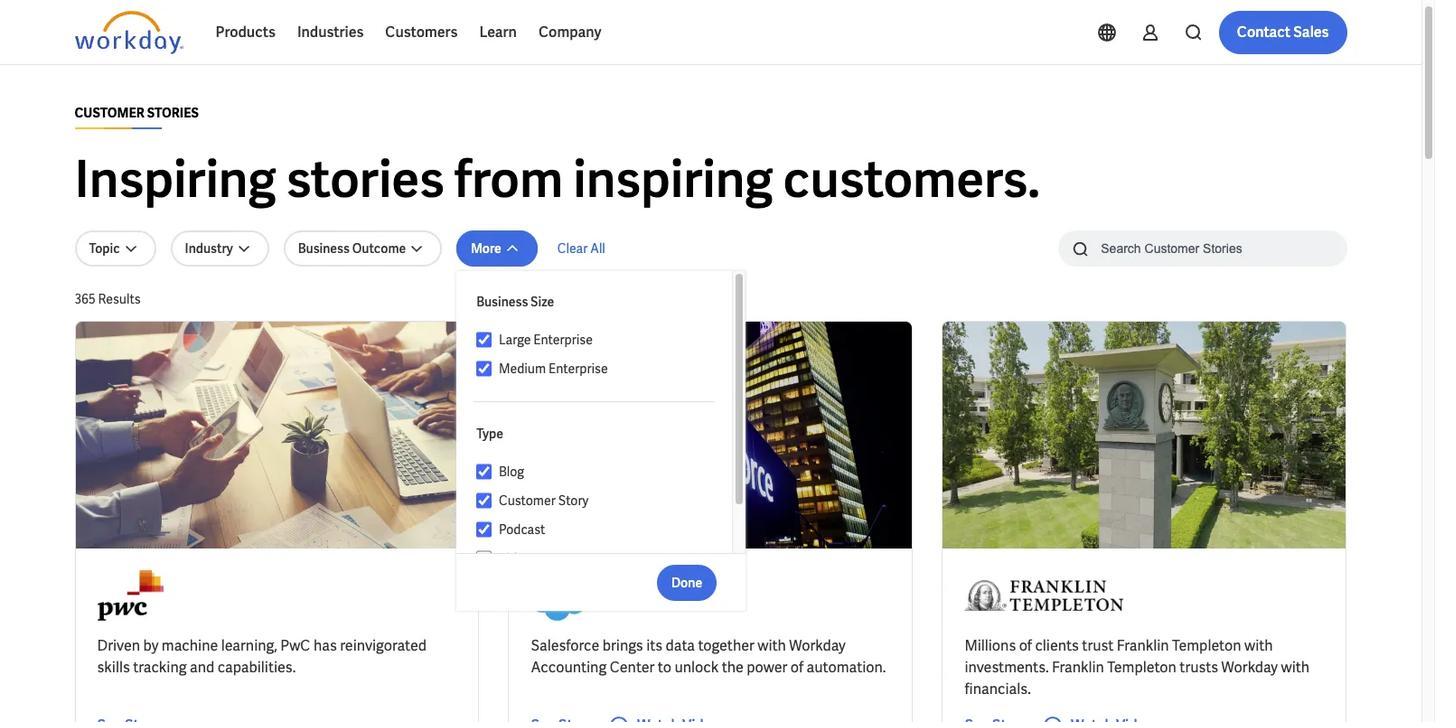 Task type: vqa. For each thing, say whether or not it's contained in the screenshot.
Customer Story
yes



Task type: locate. For each thing, give the bounding box(es) containing it.
workday
[[789, 636, 846, 655], [1222, 658, 1278, 677]]

enterprise inside medium enterprise link
[[549, 361, 608, 377]]

trust
[[1082, 636, 1114, 655]]

enterprise down large enterprise link
[[549, 361, 608, 377]]

0 horizontal spatial business
[[298, 240, 350, 257]]

by
[[143, 636, 159, 655]]

Search Customer Stories text field
[[1090, 232, 1312, 264]]

templeton up trusts
[[1172, 636, 1242, 655]]

sales
[[1294, 23, 1329, 42]]

1 vertical spatial workday
[[1222, 658, 1278, 677]]

blog link
[[492, 461, 715, 483]]

more
[[471, 240, 501, 257]]

contact sales link
[[1219, 11, 1347, 54]]

business inside button
[[298, 240, 350, 257]]

contact sales
[[1237, 23, 1329, 42]]

clear all
[[557, 240, 605, 257]]

0 vertical spatial of
[[1019, 636, 1032, 655]]

None checkbox
[[476, 361, 492, 377], [476, 464, 492, 480], [476, 361, 492, 377], [476, 464, 492, 480]]

1 vertical spatial enterprise
[[549, 361, 608, 377]]

of right the power
[[791, 658, 804, 677]]

enterprise inside large enterprise link
[[534, 332, 593, 348]]

business
[[298, 240, 350, 257], [476, 294, 528, 310]]

customer
[[75, 105, 144, 121]]

1 vertical spatial business
[[476, 294, 528, 310]]

industries
[[297, 23, 364, 42]]

None checkbox
[[476, 332, 492, 348], [476, 493, 492, 509], [476, 522, 492, 538], [476, 550, 492, 567], [476, 332, 492, 348], [476, 493, 492, 509], [476, 522, 492, 538], [476, 550, 492, 567]]

templeton down trust
[[1108, 658, 1177, 677]]

workday right trusts
[[1222, 658, 1278, 677]]

1 horizontal spatial workday
[[1222, 658, 1278, 677]]

inspiring stories from inspiring customers.
[[75, 146, 1040, 212]]

templeton
[[1172, 636, 1242, 655], [1108, 658, 1177, 677]]

business outcome button
[[284, 230, 442, 267]]

customer
[[499, 493, 556, 509]]

0 vertical spatial business
[[298, 240, 350, 257]]

together
[[698, 636, 755, 655]]

the
[[722, 658, 744, 677]]

products button
[[205, 11, 286, 54]]

365 results
[[75, 291, 141, 307]]

1 vertical spatial templeton
[[1108, 658, 1177, 677]]

0 horizontal spatial of
[[791, 658, 804, 677]]

of
[[1019, 636, 1032, 655], [791, 658, 804, 677]]

1 vertical spatial of
[[791, 658, 804, 677]]

0 vertical spatial enterprise
[[534, 332, 593, 348]]

financials.
[[965, 680, 1031, 699]]

franklin right trust
[[1117, 636, 1169, 655]]

skills
[[97, 658, 130, 677]]

business left outcome
[[298, 240, 350, 257]]

learning,
[[221, 636, 277, 655]]

results
[[98, 291, 141, 307]]

0 vertical spatial templeton
[[1172, 636, 1242, 655]]

large
[[499, 332, 531, 348]]

customers.
[[783, 146, 1040, 212]]

millions
[[965, 636, 1016, 655]]

0 horizontal spatial with
[[758, 636, 786, 655]]

of inside salesforce brings its data together with workday accounting center to unlock the power of automation.
[[791, 658, 804, 677]]

driven
[[97, 636, 140, 655]]

podcast link
[[492, 519, 715, 541]]

business up large
[[476, 294, 528, 310]]

tracking
[[133, 658, 187, 677]]

0 vertical spatial workday
[[789, 636, 846, 655]]

1 horizontal spatial of
[[1019, 636, 1032, 655]]

company button
[[528, 11, 612, 54]]

0 vertical spatial franklin
[[1117, 636, 1169, 655]]

machine
[[162, 636, 218, 655]]

of up investments.
[[1019, 636, 1032, 655]]

enterprise
[[534, 332, 593, 348], [549, 361, 608, 377]]

products
[[216, 23, 276, 42]]

go to the homepage image
[[75, 11, 183, 54]]

enterprise up the medium enterprise
[[534, 332, 593, 348]]

company
[[539, 23, 602, 42]]

business for business outcome
[[298, 240, 350, 257]]

stories
[[147, 105, 199, 121]]

workday up automation.
[[789, 636, 846, 655]]

1 vertical spatial franklin
[[1052, 658, 1104, 677]]

medium enterprise link
[[492, 358, 715, 380]]

topic
[[89, 240, 120, 257]]

1 horizontal spatial business
[[476, 294, 528, 310]]

franklin
[[1117, 636, 1169, 655], [1052, 658, 1104, 677]]

industry
[[185, 240, 233, 257]]

franklin down trust
[[1052, 658, 1104, 677]]

with
[[758, 636, 786, 655], [1245, 636, 1273, 655], [1281, 658, 1310, 677]]

video link
[[492, 548, 715, 569]]

of inside millions of clients trust franklin templeton with investments. franklin templeton trusts workday with financials.
[[1019, 636, 1032, 655]]

customer stories
[[75, 105, 199, 121]]

enterprise for medium enterprise
[[549, 361, 608, 377]]

0 horizontal spatial franklin
[[1052, 658, 1104, 677]]

0 horizontal spatial workday
[[789, 636, 846, 655]]

done
[[672, 574, 702, 591]]

data
[[666, 636, 695, 655]]



Task type: describe. For each thing, give the bounding box(es) containing it.
unlock
[[675, 658, 719, 677]]

millions of clients trust franklin templeton with investments. franklin templeton trusts workday with financials.
[[965, 636, 1310, 699]]

driven by machine learning, pwc has reinvigorated skills tracking and capabilities.
[[97, 636, 427, 677]]

size
[[531, 294, 554, 310]]

industry button
[[170, 230, 269, 267]]

franklin templeton companies, llc image
[[965, 570, 1124, 621]]

investments.
[[965, 658, 1049, 677]]

more button
[[457, 230, 538, 267]]

workday inside salesforce brings its data together with workday accounting center to unlock the power of automation.
[[789, 636, 846, 655]]

trusts
[[1180, 658, 1219, 677]]

salesforce
[[531, 636, 600, 655]]

large enterprise
[[499, 332, 593, 348]]

workday inside millions of clients trust franklin templeton with investments. franklin templeton trusts workday with financials.
[[1222, 658, 1278, 677]]

topic button
[[75, 230, 156, 267]]

learn
[[479, 23, 517, 42]]

inspiring
[[573, 146, 773, 212]]

blog
[[499, 464, 524, 480]]

type
[[476, 426, 503, 442]]

capabilities.
[[218, 658, 296, 677]]

medium enterprise
[[499, 361, 608, 377]]

has
[[314, 636, 337, 655]]

365
[[75, 291, 95, 307]]

pricewaterhousecoopers global licensing services corporation (pwc) image
[[97, 570, 164, 621]]

clients
[[1035, 636, 1079, 655]]

business size
[[476, 294, 554, 310]]

story
[[558, 493, 589, 509]]

accounting
[[531, 658, 607, 677]]

medium
[[499, 361, 546, 377]]

all
[[590, 240, 605, 257]]

salesforce brings its data together with workday accounting center to unlock the power of automation.
[[531, 636, 886, 677]]

stories
[[286, 146, 444, 212]]

salesforce.com image
[[531, 570, 604, 621]]

clear
[[557, 240, 588, 257]]

inspiring
[[75, 146, 276, 212]]

business outcome
[[298, 240, 406, 257]]

2 horizontal spatial with
[[1281, 658, 1310, 677]]

power
[[747, 658, 788, 677]]

customer story link
[[492, 490, 715, 512]]

customers
[[385, 23, 458, 42]]

industries button
[[286, 11, 375, 54]]

automation.
[[807, 658, 886, 677]]

podcast
[[499, 522, 545, 538]]

center
[[610, 658, 655, 677]]

customer story
[[499, 493, 589, 509]]

large enterprise link
[[492, 329, 715, 351]]

done button
[[657, 564, 717, 601]]

customers button
[[375, 11, 469, 54]]

with inside salesforce brings its data together with workday accounting center to unlock the power of automation.
[[758, 636, 786, 655]]

outcome
[[352, 240, 406, 257]]

and
[[190, 658, 214, 677]]

learn button
[[469, 11, 528, 54]]

reinvigorated
[[340, 636, 427, 655]]

business for business size
[[476, 294, 528, 310]]

brings
[[603, 636, 643, 655]]

1 horizontal spatial franklin
[[1117, 636, 1169, 655]]

enterprise for large enterprise
[[534, 332, 593, 348]]

clear all button
[[552, 230, 611, 267]]

from
[[454, 146, 563, 212]]

pwc
[[280, 636, 310, 655]]

contact
[[1237, 23, 1291, 42]]

video
[[499, 550, 532, 567]]

its
[[646, 636, 663, 655]]

to
[[658, 658, 672, 677]]

1 horizontal spatial with
[[1245, 636, 1273, 655]]



